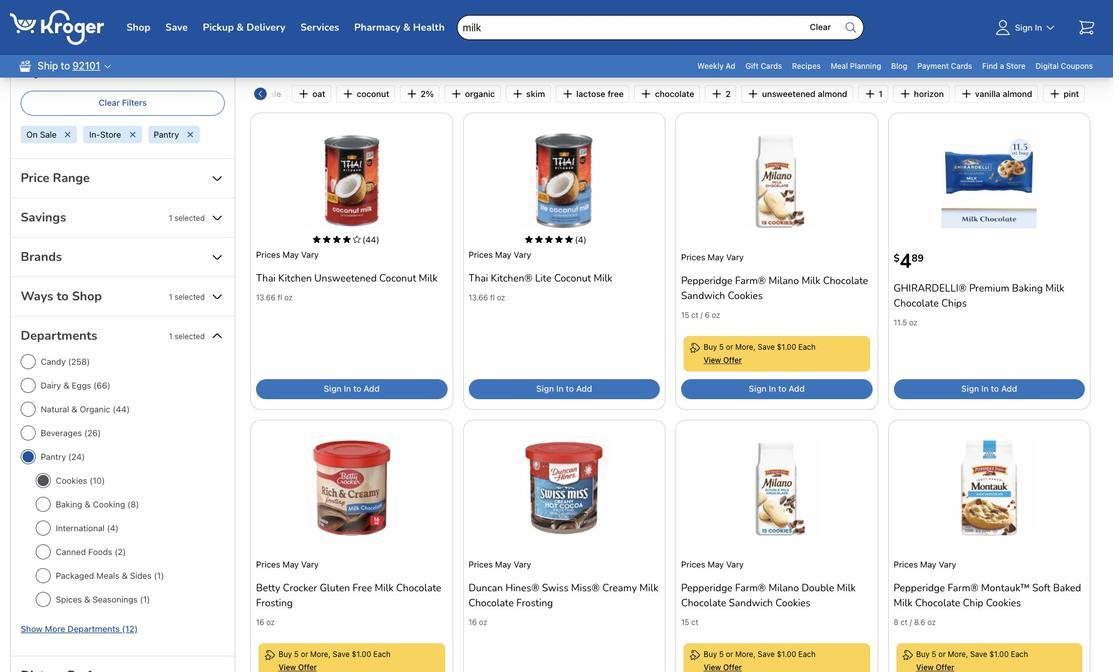 Task type: vqa. For each thing, say whether or not it's contained in the screenshot.
Maple associated with Maple Hill Organic 100% Grassfed Reduced Fat Milk
no



Task type: locate. For each thing, give the bounding box(es) containing it.
13.66 fl oz for kitchen®
[[469, 293, 506, 303]]

each for betty crocker gluten free milk chocolate frosting
[[374, 650, 391, 660]]

departments up the candy
[[21, 328, 97, 345]]

collapse the departments filter element
[[21, 327, 97, 346]]

buy 5 or more, save $1.00 each down pepperidge farm® milano double milk chocolate sandwich cookies
[[704, 650, 816, 660]]

store inside find a store link
[[1007, 61, 1026, 71]]

4 sign in to add from the left
[[962, 384, 1018, 394]]

prices up betty
[[256, 560, 280, 570]]

more, for pepperidge farm® montauk™ soft baked milk chocolate chip cookies
[[949, 650, 969, 660]]

1 vertical spatial (1)
[[140, 595, 150, 605]]

buy for pepperidge farm® montauk™ soft baked milk chocolate chip cookies
[[917, 650, 930, 660]]

2 16 oz from the left
[[469, 618, 488, 628]]

prices up kitchen®
[[469, 250, 493, 260]]

) inside 4 total reviews element
[[584, 235, 587, 245]]

1 horizontal spatial sandwich
[[729, 597, 773, 611]]

may for betty crocker gluten free milk chocolate frosting
[[283, 560, 299, 570]]

prices may vary for betty crocker gluten free milk chocolate frosting
[[256, 560, 319, 570]]

departments
[[21, 328, 97, 345], [68, 625, 120, 635]]

) inside 44 total reviews element
[[376, 235, 380, 245]]

0 horizontal spatial milk
[[103, 19, 122, 31]]

almond
[[818, 89, 848, 99], [1003, 89, 1033, 99]]

save for pepperidge farm® milano double milk chocolate sandwich cookies
[[758, 650, 775, 660]]

2
[[726, 89, 731, 99]]

cards left by:
[[952, 61, 973, 71]]

chocolate inside pepperidge farm® montauk™ soft baked milk chocolate chip cookies
[[916, 597, 961, 611]]

pepperidge farm® milano double milk chocolate sandwich cookies
[[682, 582, 856, 611]]

chocolate link
[[635, 85, 700, 103]]

& left sides
[[122, 571, 128, 581]]

prices may vary up the 8.6
[[894, 560, 957, 570]]

ct for milk
[[901, 618, 908, 628]]

2 13.66 fl oz from the left
[[469, 293, 506, 303]]

(1) right sides
[[154, 571, 164, 581]]

2 fl from the left
[[490, 293, 495, 303]]

ct
[[692, 311, 699, 320], [692, 618, 699, 628], [901, 618, 908, 628]]

13.66 fl oz
[[256, 293, 293, 303], [469, 293, 506, 303]]

vary up crocker
[[301, 560, 319, 570]]

1 horizontal spatial 16 oz
[[469, 618, 488, 628]]

departments inside button
[[68, 625, 120, 635]]

weekly
[[698, 61, 724, 71]]

1 horizontal spatial fl
[[490, 293, 495, 303]]

view
[[704, 356, 722, 365]]

coconut
[[380, 272, 416, 286], [555, 272, 591, 286]]

oz down kitchen
[[285, 293, 293, 303]]

1 horizontal spatial buy 5 or more, save $1.00 each
[[704, 650, 816, 660]]

& right spices
[[84, 595, 90, 605]]

1 vertical spatial store
[[100, 130, 121, 140]]

2 1 selected from the top
[[169, 292, 205, 302]]

2 vertical spatial 1 selected
[[169, 332, 205, 341]]

0 horizontal spatial store
[[100, 130, 121, 140]]

16 oz
[[256, 618, 275, 628], [469, 618, 488, 628]]

1 selected for savings
[[169, 213, 205, 223]]

44
[[366, 235, 376, 245]]

0 horizontal spatial )
[[376, 235, 380, 245]]

1 vertical spatial pantry
[[154, 130, 179, 140]]

1 vertical spatial 1 selected
[[169, 292, 205, 302]]

1 selected from the top
[[175, 213, 205, 223]]

fl
[[278, 293, 282, 303], [490, 293, 495, 303]]

& left health
[[403, 21, 411, 34]]

Pantry radio
[[21, 450, 36, 465]]

1 16 from the left
[[256, 618, 265, 628]]

ship
[[38, 60, 58, 72]]

premium
[[970, 282, 1010, 296]]

buy inside buy 5 or more, save $1.00 each view offer
[[704, 343, 718, 352]]

candy
[[41, 357, 66, 367]]

0 vertical spatial shop
[[127, 21, 151, 34]]

1 horizontal spatial clear
[[810, 22, 831, 32]]

ghirardelli®
[[894, 282, 967, 296]]

eggs
[[72, 381, 91, 391]]

0 horizontal spatial frosting
[[256, 597, 293, 611]]

vary up pepperidge farm® montauk™ soft baked milk chocolate chip cookies
[[939, 560, 957, 570]]

horizon
[[915, 89, 945, 99]]

dairy & eggs (66)
[[41, 381, 110, 391]]

5
[[720, 343, 724, 352], [294, 650, 299, 660], [720, 650, 724, 660], [932, 650, 937, 660]]

1 ) from the left
[[376, 235, 380, 245]]

& right pickup
[[237, 21, 244, 34]]

may for pepperidge farm® milano double milk chocolate sandwich cookies
[[708, 560, 724, 570]]

& right natural
[[72, 405, 77, 415]]

almond right the vanilla
[[1003, 89, 1033, 99]]

1 vertical spatial sandwich
[[729, 597, 773, 611]]

& inside dropdown button
[[403, 21, 411, 34]]

& left cooking at the left
[[85, 500, 91, 510]]

13.66
[[256, 293, 276, 303], [469, 293, 488, 303]]

thai kitchen® lite coconut milk image
[[517, 133, 612, 229]]

0 horizontal spatial 16
[[256, 618, 265, 628]]

offer
[[724, 356, 742, 365]]

16 oz down betty
[[256, 618, 275, 628]]

44 total reviews element
[[363, 234, 380, 246]]

open the brands filter element
[[21, 248, 62, 267]]

each
[[799, 343, 816, 352], [374, 650, 391, 660], [799, 650, 816, 660], [1012, 650, 1029, 660]]

/ left the 8.6
[[910, 618, 913, 628]]

1 sign in to add button from the left
[[256, 380, 448, 400]]

vary for thai kitchen® lite coconut milk
[[514, 250, 532, 260]]

shop left save dropdown button
[[127, 21, 151, 34]]

& left eggs
[[63, 381, 69, 391]]

1 horizontal spatial (
[[575, 235, 578, 245]]

frosting down betty
[[256, 597, 293, 611]]

milk down delivery
[[251, 42, 290, 69]]

buy
[[704, 343, 718, 352], [279, 650, 292, 660], [704, 650, 718, 660], [917, 650, 930, 660]]

pepperidge inside pepperidge farm® milano double milk chocolate sandwich cookies
[[682, 582, 733, 596]]

0 horizontal spatial (
[[363, 235, 366, 245]]

1 horizontal spatial /
[[910, 618, 913, 628]]

milk inside betty crocker gluten free milk chocolate frosting
[[375, 582, 394, 596]]

pepperidge inside pepperidge farm® milano milk chocolate sandwich cookies
[[682, 274, 733, 288]]

prices
[[256, 250, 280, 260], [469, 250, 493, 260], [682, 252, 706, 262], [256, 560, 280, 570], [469, 560, 493, 570], [682, 560, 706, 570], [894, 560, 919, 570]]

0 vertical spatial departments
[[21, 328, 97, 345]]

1 link
[[859, 85, 889, 103]]

more, for betty crocker gluten free milk chocolate frosting
[[310, 650, 331, 660]]

0 horizontal spatial baking
[[56, 500, 82, 510]]

almond down meal
[[818, 89, 848, 99]]

$1.00
[[777, 343, 797, 352], [352, 650, 371, 660], [777, 650, 797, 660], [990, 650, 1010, 660]]

prices may vary for thai kitchen® lite coconut milk
[[469, 250, 532, 260]]

4 sign in to add button from the left
[[894, 380, 1086, 400]]

search image
[[844, 20, 859, 35]]

may up kitchen
[[283, 250, 299, 260]]

pickup & delivery
[[203, 21, 286, 34]]

baking right baking & cooking radio
[[56, 500, 82, 510]]

0 vertical spatial milk
[[103, 19, 122, 31]]

( up thai kitchen® lite coconut milk link
[[575, 235, 578, 245]]

betty crocker gluten free milk chocolate frosting image
[[304, 441, 400, 536]]

15 ct / 6 oz
[[682, 311, 721, 320]]

0 horizontal spatial 13.66 fl oz
[[256, 293, 293, 303]]

payment cards link
[[913, 55, 978, 78]]

betty crocker gluten free milk chocolate frosting
[[256, 582, 442, 611]]

milk right search: in the top left of the page
[[103, 19, 122, 31]]

1 vertical spatial /
[[910, 618, 913, 628]]

13.66 for thai kitchen® lite coconut milk
[[469, 293, 488, 303]]

kitchen®
[[491, 272, 533, 286]]

2 coconut from the left
[[555, 272, 591, 286]]

fl down kitchen®
[[490, 293, 495, 303]]

prices may vary up crocker
[[256, 560, 319, 570]]

selected for savings
[[175, 213, 205, 223]]

cards for gift cards
[[761, 61, 783, 71]]

1 coconut from the left
[[380, 272, 416, 286]]

16 down betty
[[256, 618, 265, 628]]

16 for betty crocker gluten free milk chocolate frosting
[[256, 618, 265, 628]]

scroll to the left image
[[256, 89, 266, 99]]

0 horizontal spatial fl
[[278, 293, 282, 303]]

Dairy & Eggs radio
[[21, 378, 36, 393]]

$1.00 for pepperidge farm® milano double milk chocolate sandwich cookies
[[777, 650, 797, 660]]

16 oz down duncan at the left of the page
[[469, 618, 488, 628]]

4
[[578, 235, 584, 245], [900, 248, 912, 275]]

Natural & Organic radio
[[21, 402, 36, 417]]

( for unsweetened
[[363, 235, 366, 245]]

buy 5 or more, save $1.00 each
[[279, 650, 391, 660], [704, 650, 816, 660], [917, 650, 1029, 660]]

0 horizontal spatial shop
[[72, 288, 102, 305]]

1 for ways to shop
[[169, 292, 172, 302]]

duncan hines® swiss miss® creamy milk chocolate frosting link
[[469, 576, 660, 616]]

4 up ghirardelli®
[[900, 248, 912, 275]]

fl down kitchen
[[278, 293, 282, 303]]

save for betty crocker gluten free milk chocolate frosting
[[333, 650, 350, 660]]

13.66 for thai kitchen unsweetened coconut milk
[[256, 293, 276, 303]]

to
[[61, 60, 70, 72], [57, 288, 69, 305], [354, 384, 362, 394], [566, 384, 574, 394], [779, 384, 787, 394], [992, 384, 1000, 394]]

0 vertical spatial 4
[[578, 235, 584, 245]]

0 horizontal spatial clear
[[99, 98, 120, 108]]

ghirardelli® premium baking milk chocolate chips
[[894, 282, 1065, 311]]

1 13.66 from the left
[[256, 293, 276, 303]]

thai for thai kitchen unsweetened coconut milk
[[256, 272, 276, 286]]

price range button
[[21, 164, 225, 193]]

pepperidge
[[682, 274, 733, 288], [682, 582, 733, 596], [894, 582, 946, 596]]

ad
[[726, 61, 736, 71]]

pepperidge up the 8.6
[[894, 582, 946, 596]]

store right a
[[1007, 61, 1026, 71]]

pantry left (24)
[[41, 452, 66, 462]]

Spices & Seasonings radio
[[36, 593, 51, 608]]

1 vertical spatial 4
[[900, 248, 912, 275]]

0 vertical spatial clear
[[810, 22, 831, 32]]

candy (258)
[[41, 357, 90, 367]]

find
[[983, 61, 999, 71]]

1 frosting from the left
[[256, 597, 293, 611]]

0 horizontal spatial sandwich
[[682, 289, 726, 303]]

ghirardelli® premium baking milk chocolate chips image
[[942, 133, 1038, 229]]

remove tag: pantry image
[[185, 130, 195, 140]]

may up the 8.6
[[921, 560, 937, 570]]

2 13.66 from the left
[[469, 293, 488, 303]]

thai left kitchen
[[256, 272, 276, 286]]

0 horizontal spatial coconut
[[380, 272, 416, 286]]

1 horizontal spatial thai
[[469, 272, 489, 286]]

& for seasonings
[[84, 595, 90, 605]]

) up thai kitchen® lite coconut milk link
[[584, 235, 587, 245]]

buy 5 or more, save $1.00 each for sandwich
[[704, 650, 816, 660]]

save right shop dropdown button
[[166, 21, 188, 34]]

baking & cooking (8)
[[56, 500, 139, 510]]

0 horizontal spatial 16 oz
[[256, 618, 275, 628]]

prices up 8 ct / 8.6 oz at the bottom of page
[[894, 560, 919, 570]]

1 thai from the left
[[256, 272, 276, 286]]

2 add from the left
[[577, 384, 593, 394]]

skim link
[[506, 85, 551, 103]]

departments down spices & seasonings (1)
[[68, 625, 120, 635]]

sandwich
[[682, 289, 726, 303], [729, 597, 773, 611]]

0 vertical spatial (1)
[[154, 571, 164, 581]]

13.66 fl oz for kitchen
[[256, 293, 293, 303]]

2 horizontal spatial buy 5 or more, save $1.00 each
[[917, 650, 1029, 660]]

coconut down ( 44 )
[[380, 272, 416, 286]]

& for cooking
[[85, 500, 91, 510]]

)
[[376, 235, 380, 245], [584, 235, 587, 245]]

on
[[26, 130, 38, 140]]

account menu image
[[994, 18, 1014, 38]]

frosting down the hines®
[[517, 597, 553, 611]]

16 oz for duncan hines® swiss miss® creamy milk chocolate frosting
[[469, 618, 488, 628]]

$1.00 down the 'betty crocker gluten free milk chocolate frosting' link
[[352, 650, 371, 660]]

0 horizontal spatial 4
[[578, 235, 584, 245]]

prices up kitchen
[[256, 250, 280, 260]]

3 buy 5 or more, save $1.00 each from the left
[[917, 650, 1029, 660]]

buy for betty crocker gluten free milk chocolate frosting
[[279, 650, 292, 660]]

cookies up buy 5 or more, save $1.00 each view offer
[[728, 289, 763, 303]]

1 15 from the top
[[682, 311, 690, 320]]

1 horizontal spatial 13.66 fl oz
[[469, 293, 506, 303]]

2 almond from the left
[[1003, 89, 1033, 99]]

16 down duncan at the left of the page
[[469, 618, 477, 628]]

prices may vary up kitchen
[[256, 250, 319, 260]]

prices may vary up kitchen®
[[469, 250, 532, 260]]

buy 5 or more, save $1.00 each for frosting
[[279, 650, 391, 660]]

0 vertical spatial /
[[701, 311, 703, 320]]

1 horizontal spatial coconut
[[555, 272, 591, 286]]

/
[[701, 311, 703, 320], [910, 618, 913, 628]]

vary up pepperidge farm® milano double milk chocolate sandwich cookies
[[727, 560, 744, 570]]

blog
[[892, 61, 908, 71]]

2 16 from the left
[[469, 618, 477, 628]]

15 for pepperidge farm® milano milk chocolate sandwich cookies
[[682, 311, 690, 320]]

1 horizontal spatial 13.66
[[469, 293, 488, 303]]

save down betty crocker gluten free milk chocolate frosting
[[333, 650, 350, 660]]

$1.00 down pepperidge farm® montauk™ soft baked milk chocolate chip cookies 'link'
[[990, 650, 1010, 660]]

4 inside 4 total reviews element
[[578, 235, 584, 245]]

save down pepperidge farm® milano milk chocolate sandwich cookies
[[758, 343, 775, 352]]

16 for duncan hines® swiss miss® creamy milk chocolate frosting
[[469, 618, 477, 628]]

open the dietary preferences filter element
[[21, 667, 136, 673]]

vary up kitchen®
[[514, 250, 532, 260]]

cookies down the double
[[776, 597, 811, 611]]

16 oz for betty crocker gluten free milk chocolate frosting
[[256, 618, 275, 628]]

thai kitchen unsweetened coconut milk image
[[304, 133, 400, 229]]

1 horizontal spatial store
[[1007, 61, 1026, 71]]

(2)
[[115, 548, 126, 558]]

2 cards from the left
[[952, 61, 973, 71]]

3 1 selected from the top
[[169, 332, 205, 341]]

may for thai kitchen® lite coconut milk
[[495, 250, 512, 260]]

ct for sandwich
[[692, 311, 699, 320]]

pepperidge up 6
[[682, 274, 733, 288]]

13.66 fl oz down kitchen
[[256, 293, 293, 303]]

store
[[1007, 61, 1026, 71], [100, 130, 121, 140]]

( inside 4 total reviews element
[[575, 235, 578, 245]]

11.5 oz
[[894, 318, 918, 328]]

chocolate inside pepperidge farm® milano milk chocolate sandwich cookies
[[824, 274, 869, 288]]

may up duncan at the left of the page
[[495, 560, 512, 570]]

0 vertical spatial 15
[[682, 311, 690, 320]]

cards right gift
[[761, 61, 783, 71]]

2 ( from the left
[[575, 235, 578, 245]]

1 horizontal spatial shop
[[127, 21, 151, 34]]

chocolate inside betty crocker gluten free milk chocolate frosting
[[396, 582, 442, 596]]

Cookies radio
[[36, 474, 51, 489]]

sign inside dropdown button
[[1016, 23, 1033, 33]]

prices for pepperidge farm® milano double milk chocolate sandwich cookies
[[682, 560, 706, 570]]

1 milano from the top
[[769, 274, 800, 288]]

0 horizontal spatial /
[[701, 311, 703, 320]]

farm®
[[736, 274, 767, 288], [736, 582, 767, 596], [948, 582, 979, 596]]

store left remove tag: in-store icon
[[100, 130, 121, 140]]

pantry inside note
[[154, 130, 179, 140]]

0 horizontal spatial buy 5 or more, save $1.00 each
[[279, 650, 391, 660]]

vary for duncan hines® swiss miss® creamy milk chocolate frosting
[[514, 560, 532, 570]]

4 up thai kitchen® lite coconut milk link
[[578, 235, 584, 245]]

coconut right lite
[[555, 272, 591, 286]]

vanilla almond
[[976, 89, 1033, 99]]

2 vertical spatial pantry
[[41, 452, 66, 462]]

( inside 44 total reviews element
[[363, 235, 366, 245]]

$1.00 down pepperidge farm® milano milk chocolate sandwich cookies link
[[777, 343, 797, 352]]

1 vertical spatial departments
[[68, 625, 120, 635]]

store inside tag: in-store note
[[100, 130, 121, 140]]

( up 'thai kitchen unsweetened coconut milk' link
[[363, 235, 366, 245]]

2 selected from the top
[[175, 292, 205, 302]]

may up pepperidge farm® milano double milk chocolate sandwich cookies
[[708, 560, 724, 570]]

delivery
[[247, 21, 286, 34]]

buy 5 or more, save $1.00 each down betty crocker gluten free milk chocolate frosting
[[279, 650, 391, 660]]

pantry right search: milk link
[[137, 19, 167, 31]]

meal
[[831, 61, 849, 71]]

1 horizontal spatial )
[[584, 235, 587, 245]]

3 selected from the top
[[175, 332, 205, 341]]

prices up duncan at the left of the page
[[469, 560, 493, 570]]

0 vertical spatial 1 selected
[[169, 213, 205, 223]]

pepperidge inside pepperidge farm® montauk™ soft baked milk chocolate chip cookies
[[894, 582, 946, 596]]

2 buy 5 or more, save $1.00 each from the left
[[704, 650, 816, 660]]

filter
[[46, 63, 75, 80]]

clear
[[810, 22, 831, 32], [99, 98, 120, 108]]

2 ) from the left
[[584, 235, 587, 245]]

Candy radio
[[21, 355, 36, 370]]

2 milano from the top
[[769, 582, 800, 596]]

( for lite
[[575, 235, 578, 245]]

more
[[45, 625, 65, 635]]

baking inside ghirardelli® premium baking milk chocolate chips
[[1013, 282, 1044, 296]]

may for thai kitchen unsweetened coconut milk
[[283, 250, 299, 260]]

Baking & Cooking radio
[[36, 497, 51, 512]]

save down pepperidge farm® milano double milk chocolate sandwich cookies
[[758, 650, 775, 660]]

2 link
[[705, 85, 737, 103]]

1 add from the left
[[364, 384, 380, 394]]

open the price range filter element
[[21, 169, 90, 188]]

digital
[[1036, 61, 1060, 71]]

frosting inside betty crocker gluten free milk chocolate frosting
[[256, 597, 293, 611]]

1 horizontal spatial 4
[[900, 248, 912, 275]]

prices may vary up duncan at the left of the page
[[469, 560, 532, 570]]

oz right 11.5 at the top of page
[[910, 318, 918, 328]]

international (4)
[[56, 524, 119, 534]]

2 vertical spatial selected
[[175, 332, 205, 341]]

1 horizontal spatial cards
[[952, 61, 973, 71]]

(12)
[[122, 625, 138, 635]]

oz down betty
[[267, 618, 275, 628]]

1 ( from the left
[[363, 235, 366, 245]]

on sale
[[26, 130, 57, 140]]

1 horizontal spatial almond
[[1003, 89, 1033, 99]]

0 vertical spatial sandwich
[[682, 289, 726, 303]]

1 horizontal spatial (1)
[[154, 571, 164, 581]]

2 frosting from the left
[[517, 597, 553, 611]]

/ for milk
[[910, 618, 913, 628]]

13.66 fl oz down kitchen®
[[469, 293, 506, 303]]

Packaged Meals & Sides radio
[[36, 569, 51, 584]]

$
[[894, 252, 900, 266]]

sandwich inside pepperidge farm® milano double milk chocolate sandwich cookies
[[729, 597, 773, 611]]

cookies inside pepperidge farm® milano double milk chocolate sandwich cookies
[[776, 597, 811, 611]]

milk inside pepperidge farm® montauk™ soft baked milk chocolate chip cookies
[[894, 597, 913, 611]]

pickup & delivery button
[[198, 17, 291, 38]]

frosting inside duncan hines® swiss miss® creamy milk chocolate frosting
[[517, 597, 553, 611]]

spices
[[56, 595, 82, 605]]

lactose free
[[577, 89, 624, 99]]

1 horizontal spatial milk
[[251, 42, 290, 69]]

buy 5 or more, save $1.00 each view offer
[[704, 343, 816, 365]]

in inside sign in dropdown button
[[1036, 23, 1043, 33]]

8
[[894, 618, 899, 628]]

(258)
[[68, 357, 90, 367]]

clear button
[[800, 15, 842, 40]]

0 horizontal spatial cards
[[761, 61, 783, 71]]

$1.00 down pepperidge farm® milano double milk chocolate sandwich cookies link
[[777, 650, 797, 660]]

cards inside "payment cards" link
[[952, 61, 973, 71]]

vary up kitchen
[[301, 250, 319, 260]]

1 fl from the left
[[278, 293, 282, 303]]

farm® inside pepperidge farm® milano double milk chocolate sandwich cookies
[[736, 582, 767, 596]]

0 vertical spatial selected
[[175, 213, 205, 223]]

selected
[[175, 213, 205, 223], [175, 292, 205, 302], [175, 332, 205, 341]]

& for health
[[403, 21, 411, 34]]

range
[[53, 170, 90, 187]]

1 horizontal spatial baking
[[1013, 282, 1044, 296]]

1 buy 5 or more, save $1.00 each from the left
[[279, 650, 391, 660]]

1 1 selected from the top
[[169, 213, 205, 223]]

farm® inside pepperidge farm® milano milk chocolate sandwich cookies
[[736, 274, 767, 288]]

(1) down sides
[[140, 595, 150, 605]]

1 13.66 fl oz from the left
[[256, 293, 293, 303]]

save down chip
[[971, 650, 988, 660]]

0 vertical spatial baking
[[1013, 282, 1044, 296]]

1 almond from the left
[[818, 89, 848, 99]]

thai left kitchen®
[[469, 272, 489, 286]]

price
[[21, 170, 49, 187]]

1 vertical spatial milano
[[769, 582, 800, 596]]

1 cards from the left
[[761, 61, 783, 71]]

1 vertical spatial baking
[[56, 500, 82, 510]]

thai for thai kitchen® lite coconut milk
[[469, 272, 489, 286]]

0 horizontal spatial 13.66
[[256, 293, 276, 303]]

pantry (24)
[[41, 452, 85, 462]]

& inside dropdown button
[[237, 21, 244, 34]]

0 horizontal spatial thai
[[256, 272, 276, 286]]

/ left 6
[[701, 311, 703, 320]]

clear left filters
[[99, 98, 120, 108]]

pantry left remove tag: pantry image
[[154, 130, 179, 140]]

1 vertical spatial selected
[[175, 292, 205, 302]]

tag: on sale note
[[21, 126, 77, 143]]

1 vertical spatial milk
[[251, 42, 290, 69]]

crocker
[[283, 582, 317, 596]]

1 horizontal spatial 16
[[469, 618, 477, 628]]

1 horizontal spatial frosting
[[517, 597, 553, 611]]

farm® inside pepperidge farm® montauk™ soft baked milk chocolate chip cookies
[[948, 582, 979, 596]]

payment
[[918, 61, 950, 71]]

milano for cookies
[[769, 274, 800, 288]]

pickup
[[203, 21, 234, 34]]

clear left search image at top
[[810, 22, 831, 32]]

0 vertical spatial milano
[[769, 274, 800, 288]]

vary for pepperidge farm® milano double milk chocolate sandwich cookies
[[727, 560, 744, 570]]

prices for thai kitchen® lite coconut milk
[[469, 250, 493, 260]]

/ for sandwich
[[701, 311, 703, 320]]

vary up the hines®
[[514, 560, 532, 570]]

1 16 oz from the left
[[256, 618, 275, 628]]

1 sign in to add from the left
[[324, 384, 380, 394]]

1 vertical spatial 15
[[682, 618, 690, 628]]

services
[[301, 21, 339, 34]]

5 for betty crocker gluten free milk chocolate frosting
[[294, 650, 299, 660]]

$1.00 inside buy 5 or more, save $1.00 each view offer
[[777, 343, 797, 352]]

cookies down montauk™
[[987, 597, 1022, 611]]

cards inside gift cards link
[[761, 61, 783, 71]]

buy 5 or more, save $1.00 each for chocolate
[[917, 650, 1029, 660]]

2 15 from the top
[[682, 618, 690, 628]]

prices up 15 ct
[[682, 560, 706, 570]]

1 vertical spatial clear
[[99, 98, 120, 108]]

milano inside pepperidge farm® milano milk chocolate sandwich cookies
[[769, 274, 800, 288]]

may up kitchen®
[[495, 250, 512, 260]]

Canned Foods radio
[[36, 545, 51, 560]]

may up crocker
[[283, 560, 299, 570]]

2 thai from the left
[[469, 272, 489, 286]]

shop up collapse the departments filter element
[[72, 288, 102, 305]]

farm® for cookies
[[736, 274, 767, 288]]

clear inside button
[[810, 22, 831, 32]]

& for eggs
[[63, 381, 69, 391]]

baking right premium
[[1013, 282, 1044, 296]]

products
[[78, 63, 128, 80]]

buy 5 or more, save $1.00 each down chip
[[917, 650, 1029, 660]]

meals
[[96, 571, 120, 581]]

0 vertical spatial store
[[1007, 61, 1026, 71]]

buy for pepperidge farm® milano double milk chocolate sandwich cookies
[[704, 650, 718, 660]]

milano inside pepperidge farm® milano double milk chocolate sandwich cookies
[[769, 582, 800, 596]]

0 horizontal spatial almond
[[818, 89, 848, 99]]



Task type: describe. For each thing, give the bounding box(es) containing it.
selected for departments
[[175, 332, 205, 341]]

blog link
[[887, 55, 913, 78]]

show more departments (12)
[[21, 625, 138, 635]]

seasonings
[[93, 595, 138, 605]]

sign in
[[1016, 23, 1043, 33]]

more, for pepperidge farm® milano double milk chocolate sandwich cookies
[[736, 650, 756, 660]]

canned foods (2)
[[56, 548, 126, 558]]

weekly ad
[[698, 61, 736, 71]]

thai kitchen unsweetened coconut milk
[[256, 272, 438, 286]]

clear for clear
[[810, 22, 831, 32]]

milk inside pepperidge farm® milano double milk chocolate sandwich cookies
[[838, 582, 856, 596]]

weekly ad link
[[693, 55, 741, 78]]

5 inside buy 5 or more, save $1.00 each view offer
[[720, 343, 724, 352]]

clear for clear filters
[[99, 98, 120, 108]]

almond for unsweetened almond
[[818, 89, 848, 99]]

clear filters
[[99, 98, 147, 108]]

chocolate inside pepperidge farm® milano double milk chocolate sandwich cookies
[[682, 597, 727, 611]]

duncan hines® swiss miss® creamy milk chocolate frosting image
[[517, 441, 612, 536]]

thai kitchen unsweetened coconut milk link
[[256, 266, 448, 291]]

kroger logo image
[[10, 10, 104, 45]]

tag: pantry note
[[148, 126, 200, 143]]

betty crocker gluten free milk chocolate frosting link
[[256, 576, 448, 616]]

cookies inside pepperidge farm® milano milk chocolate sandwich cookies
[[728, 289, 763, 303]]

open the savings filter element
[[21, 209, 66, 227]]

( 44 )
[[363, 235, 380, 245]]

beverages
[[41, 429, 82, 439]]

meal planning link
[[826, 55, 887, 78]]

cookies down (24)
[[56, 476, 87, 486]]

find a store link
[[978, 55, 1031, 78]]

open the ways to shop filter element
[[21, 288, 102, 306]]

shop inside dropdown button
[[127, 21, 151, 34]]

each for pepperidge farm® montauk™ soft baked milk chocolate chip cookies
[[1012, 650, 1029, 660]]

pepperidge farm® milano milk chocolate sandwich cookies image
[[730, 133, 825, 229]]

2% link
[[400, 85, 440, 103]]

duncan hines® swiss miss® creamy milk chocolate frosting
[[469, 582, 659, 611]]

) for unsweetened
[[376, 235, 380, 245]]

tag: in-store note
[[84, 126, 142, 143]]

save button
[[161, 17, 193, 38]]

lactose free link
[[556, 85, 630, 103]]

results
[[319, 49, 357, 66]]

vanilla almond link
[[955, 85, 1039, 103]]

whole link
[[237, 85, 287, 103]]

health
[[413, 21, 445, 34]]

ship to 92101
[[38, 60, 100, 72]]

digital coupons link
[[1031, 55, 1099, 78]]

coconut for lite
[[555, 272, 591, 286]]

home
[[23, 19, 50, 31]]

5 for pepperidge farm® milano double milk chocolate sandwich cookies
[[720, 650, 724, 660]]

unsweetened almond
[[763, 89, 848, 99]]

15 for pepperidge farm® milano double milk chocolate sandwich cookies
[[682, 618, 690, 628]]

prices may vary for pepperidge farm® milano double milk chocolate sandwich cookies
[[682, 560, 744, 570]]

or for pepperidge farm® montauk™ soft baked milk chocolate chip cookies
[[939, 650, 946, 660]]

0 horizontal spatial (1)
[[140, 595, 150, 605]]

gift cards link
[[741, 55, 788, 78]]

1 selected for ways to shop
[[169, 292, 205, 302]]

pepperidge farm® montauk™ soft baked milk chocolate chip cookies image
[[942, 441, 1038, 536]]

(66)
[[93, 381, 110, 391]]

& for organic
[[72, 405, 77, 415]]

1 vertical spatial shop
[[72, 288, 102, 305]]

services button
[[296, 17, 344, 38]]

savings
[[21, 209, 66, 226]]

1 selected for departments
[[169, 332, 205, 341]]

oz right the 8.6
[[928, 618, 937, 628]]

sandwich inside pepperidge farm® milano milk chocolate sandwich cookies
[[682, 289, 726, 303]]

1 for savings
[[169, 213, 172, 223]]

recipes
[[793, 61, 821, 71]]

cookies (10)
[[56, 476, 105, 486]]

farm® for chocolate
[[948, 582, 979, 596]]

vary for betty crocker gluten free milk chocolate frosting
[[301, 560, 319, 570]]

4 for $ 4 89
[[900, 248, 912, 275]]

digital coupons
[[1036, 61, 1094, 71]]

more, inside buy 5 or more, save $1.00 each view offer
[[736, 343, 756, 352]]

pint link
[[1044, 85, 1085, 103]]

packaged meals & sides (1)
[[56, 571, 164, 581]]

whole
[[258, 89, 281, 99]]

remove tag: in-store image
[[127, 130, 138, 140]]

in-
[[89, 130, 100, 140]]

(26)
[[84, 429, 101, 439]]

Search search field
[[457, 15, 865, 40]]

milk inside duncan hines® swiss miss® creamy milk chocolate frosting
[[640, 582, 659, 596]]

vanilla
[[976, 89, 1001, 99]]

( 4 )
[[575, 235, 587, 245]]

pepperidge for chocolate
[[682, 582, 733, 596]]

may for pepperidge farm® montauk™ soft baked milk chocolate chip cookies
[[921, 560, 937, 570]]

save inside dropdown button
[[166, 21, 188, 34]]

unsweetened almond link
[[742, 85, 854, 103]]

cards for payment cards
[[952, 61, 973, 71]]

cooking
[[93, 500, 125, 510]]

creamy
[[603, 582, 637, 596]]

4 for ( 4 )
[[578, 235, 584, 245]]

meal planning
[[831, 61, 882, 71]]

(24)
[[68, 452, 85, 462]]

or for pepperidge farm® milano double milk chocolate sandwich cookies
[[726, 650, 734, 660]]

89
[[912, 252, 924, 266]]

planning
[[851, 61, 882, 71]]

vary up pepperidge farm® milano milk chocolate sandwich cookies
[[727, 252, 744, 262]]

2 sign in to add from the left
[[537, 384, 593, 394]]

prices may vary up 6
[[682, 252, 744, 262]]

) for lite
[[584, 235, 587, 245]]

prices may vary for pepperidge farm® montauk™ soft baked milk chocolate chip cookies
[[894, 560, 957, 570]]

prices up 15 ct / 6 oz at the right
[[682, 252, 706, 262]]

gluten
[[320, 582, 350, 596]]

$ 4 89
[[894, 248, 924, 275]]

0 vertical spatial pantry
[[137, 19, 167, 31]]

each for pepperidge farm® milano double milk chocolate sandwich cookies
[[799, 650, 816, 660]]

3 sign in to add from the left
[[749, 384, 805, 394]]

24 results
[[300, 49, 357, 66]]

pepperidge farm® milano double milk chocolate sandwich cookies image
[[730, 441, 825, 536]]

pepperidge for sandwich
[[682, 274, 733, 288]]

4 total reviews element
[[575, 234, 587, 246]]

prices for duncan hines® swiss miss® creamy milk chocolate frosting
[[469, 560, 493, 570]]

prices may vary for thai kitchen unsweetened coconut milk
[[256, 250, 319, 260]]

may for duncan hines® swiss miss® creamy milk chocolate frosting
[[495, 560, 512, 570]]

92101
[[72, 60, 100, 72]]

pepperidge for milk
[[894, 582, 946, 596]]

coconut for unsweetened
[[380, 272, 416, 286]]

show
[[21, 625, 43, 635]]

milk inside pepperidge farm® milano milk chocolate sandwich cookies
[[802, 274, 821, 288]]

cookies inside pepperidge farm® montauk™ soft baked milk chocolate chip cookies
[[987, 597, 1022, 611]]

$1.00 for pepperidge farm® montauk™ soft baked milk chocolate chip cookies
[[990, 650, 1010, 660]]

unsweetened
[[315, 272, 377, 286]]

$1.00 for betty crocker gluten free milk chocolate frosting
[[352, 650, 371, 660]]

4 add from the left
[[1002, 384, 1018, 394]]

save for pepperidge farm® montauk™ soft baked milk chocolate chip cookies
[[971, 650, 988, 660]]

pepperidge farm® montauk™ soft baked milk chocolate chip cookies
[[894, 582, 1082, 611]]

coconut
[[357, 89, 390, 99]]

payment cards
[[918, 61, 973, 71]]

pepperidge farm® montauk™ soft baked milk chocolate chip cookies link
[[894, 576, 1086, 616]]

may up 6
[[708, 252, 724, 262]]

brands button
[[21, 243, 225, 272]]

24
[[300, 49, 315, 66]]

oz down duncan at the left of the page
[[479, 618, 488, 628]]

prices for betty crocker gluten free milk chocolate frosting
[[256, 560, 280, 570]]

prices may vary for duncan hines® swiss miss® creamy milk chocolate frosting
[[469, 560, 532, 570]]

prices for thai kitchen unsweetened coconut milk
[[256, 250, 280, 260]]

hines®
[[506, 582, 540, 596]]

prices for pepperidge farm® montauk™ soft baked milk chocolate chip cookies
[[894, 560, 919, 570]]

fl for kitchen®
[[490, 293, 495, 303]]

free
[[353, 582, 372, 596]]

sale
[[40, 130, 57, 140]]

organic
[[80, 405, 110, 415]]

vary for thai kitchen unsweetened coconut milk
[[301, 250, 319, 260]]

5 for pepperidge farm® montauk™ soft baked milk chocolate chip cookies
[[932, 650, 937, 660]]

chocolate inside duncan hines® swiss miss® creamy milk chocolate frosting
[[469, 597, 514, 611]]

& for delivery
[[237, 21, 244, 34]]

or for betty crocker gluten free milk chocolate frosting
[[301, 650, 308, 660]]

ct for chocolate
[[692, 618, 699, 628]]

chocolate
[[655, 89, 695, 99]]

sign in button
[[989, 13, 1068, 43]]

brands
[[21, 249, 62, 266]]

remove tag: on sale image
[[63, 130, 73, 140]]

selected for ways to shop
[[175, 292, 205, 302]]

almond for vanilla almond
[[1003, 89, 1033, 99]]

pepperidge farm® milano double milk chocolate sandwich cookies link
[[682, 576, 873, 616]]

3 add from the left
[[789, 384, 805, 394]]

foods
[[88, 548, 112, 558]]

oz down kitchen®
[[497, 293, 506, 303]]

3 sign in to add button from the left
[[682, 380, 873, 400]]

search: milk link
[[65, 19, 122, 31]]

pharmacy & health button
[[349, 17, 450, 38]]

international
[[56, 524, 105, 534]]

shop button
[[122, 17, 156, 38]]

each inside buy 5 or more, save $1.00 each view offer
[[799, 343, 816, 352]]

2 sign in to add button from the left
[[469, 380, 660, 400]]

free
[[608, 89, 624, 99]]

or inside buy 5 or more, save $1.00 each view offer
[[726, 343, 734, 352]]

Clear search field
[[457, 0, 865, 55]]

dairy
[[41, 381, 61, 391]]

farm® for sandwich
[[736, 582, 767, 596]]

find a store
[[983, 61, 1026, 71]]

milano for sandwich
[[769, 582, 800, 596]]

save inside buy 5 or more, save $1.00 each view offer
[[758, 343, 775, 352]]

2%
[[421, 89, 434, 99]]

pepperidge farm® milano milk chocolate sandwich cookies link
[[682, 269, 873, 309]]

1 for departments
[[169, 332, 172, 341]]

thai kitchen® lite coconut milk
[[469, 272, 613, 286]]

Beverages radio
[[21, 426, 36, 441]]

International radio
[[36, 521, 51, 536]]

chocolate inside ghirardelli® premium baking milk chocolate chips
[[894, 297, 940, 311]]

fl for kitchen
[[278, 293, 282, 303]]

vary for pepperidge farm® montauk™ soft baked milk chocolate chip cookies
[[939, 560, 957, 570]]

milk inside ghirardelli® premium baking milk chocolate chips
[[1046, 282, 1065, 296]]

oz right 6
[[712, 311, 721, 320]]

unsweetened
[[763, 89, 816, 99]]



